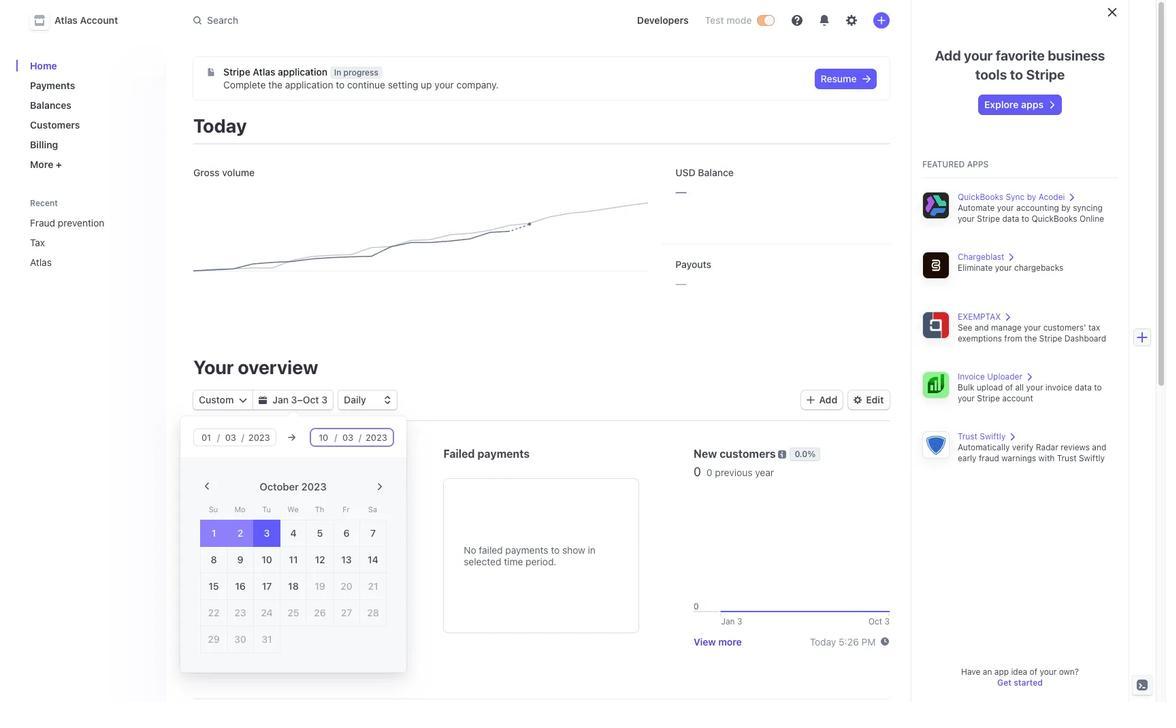 Task type: locate. For each thing, give the bounding box(es) containing it.
fraud prevention
[[30, 217, 104, 229]]

/ down custom popup button
[[217, 432, 220, 443]]

gross volume
[[193, 167, 255, 178]]

1 horizontal spatial atlas
[[54, 14, 78, 26]]

info image
[[778, 451, 787, 459]]

svg image left jan
[[259, 396, 267, 404]]

stripe down upload
[[977, 393, 1000, 404]]

0 vertical spatial data
[[1002, 214, 1019, 224]]

edit button
[[848, 391, 889, 410]]

svg image for resume
[[862, 75, 870, 83]]

0 horizontal spatial day text field
[[220, 430, 242, 446]]

1 horizontal spatial more
[[718, 636, 742, 648]]

billing link
[[25, 133, 155, 156]]

13
[[341, 554, 352, 566]]

trust inside automatically verify radar reviews and early fraud warnings with trust swiftly
[[1057, 453, 1077, 464]]

payments down month text field
[[193, 448, 246, 460]]

1 horizontal spatial of
[[1030, 667, 1037, 677]]

tu
[[262, 505, 271, 514]]

see and manage your customers' tax exemptions from the stripe dashboard
[[958, 323, 1106, 344]]

2 more from the left
[[718, 636, 742, 648]]

svg image for custom
[[239, 396, 247, 404]]

quickbooks inside automate your accounting by syncing your stripe data to quickbooks online
[[1032, 214, 1077, 224]]

and right reviews
[[1092, 442, 1106, 453]]

0 vertical spatial today
[[193, 114, 247, 137]]

customers
[[720, 448, 776, 460]]

6 button
[[333, 520, 360, 547]]

1 vertical spatial pin to navigation image
[[143, 257, 154, 268]]

1 — from the top
[[676, 184, 687, 199]]

1 horizontal spatial day text field
[[337, 430, 359, 446]]

sync
[[1006, 192, 1025, 202]]

0 horizontal spatial view
[[193, 636, 216, 648]]

1 horizontal spatial today
[[810, 636, 836, 648]]

0 horizontal spatial 3
[[264, 528, 270, 539]]

Search text field
[[185, 8, 569, 33]]

2 — from the top
[[676, 276, 687, 291]]

1 horizontal spatial payments
[[193, 448, 246, 460]]

atlas up complete on the left of the page
[[253, 66, 275, 78]]

svg image right resume
[[862, 75, 870, 83]]

trust swiftly image
[[922, 432, 950, 459]]

$5000.00 down 21 button at bottom left
[[343, 610, 389, 621]]

0 vertical spatial payments
[[477, 448, 530, 460]]

to inside add your favorite business tools to stripe
[[1010, 67, 1023, 82]]

and up 'exemptions'
[[975, 323, 989, 333]]

view more link
[[193, 636, 242, 648], [694, 636, 742, 648]]

1 vertical spatial payments
[[505, 545, 548, 556]]

2 vertical spatial atlas
[[30, 257, 52, 268]]

bulk
[[958, 383, 974, 393]]

0 horizontal spatial the
[[268, 79, 283, 91]]

by up accounting
[[1027, 192, 1036, 202]]

1 view more from the left
[[193, 636, 242, 648]]

today up gross volume
[[193, 114, 247, 137]]

october 2023
[[260, 481, 327, 493]]

atlas left account
[[54, 14, 78, 26]]

more
[[218, 636, 242, 648], [718, 636, 742, 648]]

your up tools
[[964, 48, 993, 63]]

1 horizontal spatial the
[[1024, 334, 1037, 344]]

exemptions
[[958, 334, 1002, 344]]

continue
[[347, 79, 385, 91]]

add
[[935, 48, 961, 63], [819, 394, 837, 406]]

1 vertical spatial by
[[1061, 203, 1071, 213]]

0 vertical spatial —
[[676, 184, 687, 199]]

the right from at the right top of page
[[1024, 334, 1037, 344]]

1 vertical spatial trust
[[1057, 453, 1077, 464]]

1 vertical spatial atlas
[[253, 66, 275, 78]]

your
[[193, 356, 234, 378]]

of up started
[[1030, 667, 1037, 677]]

0 horizontal spatial data
[[1002, 214, 1019, 224]]

to inside bulk upload of all your invoice data to your stripe account
[[1094, 383, 1102, 393]]

0 horizontal spatial view more link
[[193, 636, 242, 648]]

day text field for month text field
[[220, 430, 242, 446]]

0 vertical spatial atlas
[[54, 14, 78, 26]]

an
[[983, 667, 992, 677]]

add inside button
[[819, 394, 837, 406]]

0 vertical spatial svg image
[[862, 75, 870, 83]]

svg image down search
[[207, 68, 215, 76]]

to left 'show'
[[551, 545, 560, 556]]

add inside add your favorite business tools to stripe
[[935, 48, 961, 63]]

customers'
[[1043, 323, 1086, 333]]

0 horizontal spatial of
[[1005, 383, 1013, 393]]

day text field right month text box
[[337, 430, 359, 446]]

warnings
[[1002, 453, 1036, 464]]

setting
[[388, 79, 418, 91]]

your down automate
[[958, 214, 975, 224]]

1 view from the left
[[193, 636, 216, 648]]

/ right month text box
[[359, 432, 361, 443]]

stripe inside stripe atlas application in progress complete the application to continue setting up your company.
[[223, 66, 250, 78]]

failed payments
[[443, 448, 530, 460]]

application left in
[[278, 66, 327, 78]]

to right invoice
[[1094, 383, 1102, 393]]

1 vertical spatial the
[[1024, 334, 1037, 344]]

$5000.00
[[343, 580, 389, 591], [343, 610, 389, 621]]

3 right jan
[[291, 394, 297, 406]]

overview
[[238, 356, 318, 378]]

— down usd
[[676, 184, 687, 199]]

more
[[30, 159, 53, 170]]

0 vertical spatial svg image
[[207, 68, 215, 76]]

su
[[209, 505, 218, 514]]

atlas inside button
[[54, 14, 78, 26]]

search
[[207, 14, 238, 26]]

stripe inside see and manage your customers' tax exemptions from the stripe dashboard
[[1039, 334, 1062, 344]]

payouts —
[[676, 259, 711, 291]]

have
[[961, 667, 981, 677]]

swiftly up automatically
[[980, 432, 1006, 442]]

tools
[[975, 67, 1007, 82]]

0 horizontal spatial and
[[975, 323, 989, 333]]

19
[[315, 581, 325, 592]]

october
[[260, 481, 299, 493]]

2 day text field from the left
[[337, 430, 359, 446]]

/ left year text field
[[334, 432, 337, 443]]

0 horizontal spatial add
[[819, 394, 837, 406]]

3 down tu
[[264, 528, 270, 539]]

0 vertical spatial and
[[975, 323, 989, 333]]

18
[[288, 581, 299, 592]]

1 vertical spatial add
[[819, 394, 837, 406]]

Year text field
[[361, 430, 391, 446]]

1 horizontal spatial view
[[694, 636, 716, 648]]

27
[[341, 607, 352, 619]]

to down accounting
[[1022, 214, 1029, 224]]

10
[[262, 554, 272, 566]]

1 horizontal spatial 0
[[707, 467, 712, 479]]

no failed payments to show in selected time period.
[[464, 545, 596, 568]]

stripe down favorite
[[1026, 67, 1065, 82]]

1 pin to navigation image from the top
[[143, 217, 154, 228]]

0 horizontal spatial more
[[218, 636, 242, 648]]

svg image inside custom popup button
[[239, 396, 247, 404]]

apps
[[967, 159, 989, 170]]

svg image
[[207, 68, 215, 76], [259, 396, 267, 404]]

view more for 2nd view more 'link' from the right
[[193, 636, 242, 648]]

0 horizontal spatial trust
[[958, 432, 977, 442]]

1 view more link from the left
[[193, 636, 242, 648]]

eliminate your chargebacks
[[958, 263, 1063, 273]]

accounting
[[1016, 203, 1059, 213]]

0 vertical spatial the
[[268, 79, 283, 91]]

svg image right custom
[[239, 396, 247, 404]]

2 horizontal spatial atlas
[[253, 66, 275, 78]]

1 vertical spatial svg image
[[239, 396, 247, 404]]

stripe down automate
[[977, 214, 1000, 224]]

manage
[[991, 323, 1022, 333]]

$15,000.00
[[334, 550, 389, 561]]

your left own? on the right of page
[[1040, 667, 1057, 677]]

1 vertical spatial $5000.00
[[343, 610, 389, 621]]

0 horizontal spatial today
[[193, 114, 247, 137]]

atlas down tax
[[30, 257, 52, 268]]

1 horizontal spatial data
[[1075, 383, 1092, 393]]

1 vertical spatial of
[[1030, 667, 1037, 677]]

reviews
[[1061, 442, 1090, 453]]

2 view from the left
[[694, 636, 716, 648]]

time period.
[[504, 556, 556, 568]]

home
[[30, 60, 57, 71]]

swiftly down reviews
[[1079, 453, 1105, 464]]

oct
[[303, 394, 319, 406]]

1 horizontal spatial svg image
[[862, 75, 870, 83]]

2 / from the left
[[242, 432, 244, 443]]

payments
[[477, 448, 530, 460], [505, 545, 548, 556]]

$25,000.00
[[334, 490, 389, 501]]

1 vertical spatial swiftly
[[1079, 453, 1105, 464]]

3 right oct
[[321, 394, 328, 406]]

1 horizontal spatial view more
[[694, 636, 742, 648]]

customers
[[30, 119, 80, 131]]

pin to navigation image up pin to navigation icon
[[143, 217, 154, 228]]

0 horizontal spatial svg image
[[239, 396, 247, 404]]

application
[[278, 66, 327, 78], [285, 79, 333, 91]]

30
[[234, 634, 246, 645]]

stripe up complete on the left of the page
[[223, 66, 250, 78]]

stripe down customers'
[[1039, 334, 1062, 344]]

explore apps
[[984, 99, 1044, 110]]

of left all at the right bottom of page
[[1005, 383, 1013, 393]]

svg image inside resume link
[[862, 75, 870, 83]]

the
[[268, 79, 283, 91], [1024, 334, 1037, 344]]

22 button
[[200, 600, 227, 627]]

new
[[694, 448, 717, 460]]

selected
[[464, 556, 501, 568]]

svg image
[[862, 75, 870, 83], [239, 396, 247, 404]]

core navigation links element
[[25, 54, 155, 176]]

trust up automatically
[[958, 432, 977, 442]]

1 horizontal spatial and
[[1092, 442, 1106, 453]]

billing
[[30, 139, 58, 150]]

application left continue
[[285, 79, 333, 91]]

25 button
[[280, 600, 307, 627]]

0 vertical spatial of
[[1005, 383, 1013, 393]]

0 horizontal spatial atlas
[[30, 257, 52, 268]]

your down quickbooks sync by acodei
[[997, 203, 1014, 213]]

figure
[[193, 204, 648, 272], [193, 204, 648, 272]]

exemptax
[[958, 312, 1001, 322]]

your overview
[[193, 356, 318, 378]]

toolbar
[[801, 391, 889, 410]]

your right up in the top left of the page
[[435, 79, 454, 91]]

0 horizontal spatial quickbooks
[[958, 192, 1003, 202]]

pin to navigation image down pin to navigation icon
[[143, 257, 154, 268]]

atlas for atlas account
[[54, 14, 78, 26]]

Month text field
[[313, 430, 334, 446]]

17
[[262, 581, 272, 592]]

to down favorite
[[1010, 67, 1023, 82]]

0 vertical spatial payments
[[30, 80, 75, 91]]

0 vertical spatial trust
[[958, 432, 977, 442]]

1 horizontal spatial view more link
[[694, 636, 742, 648]]

in
[[334, 67, 341, 78]]

1 horizontal spatial by
[[1061, 203, 1071, 213]]

1 vertical spatial svg image
[[259, 396, 267, 404]]

trust
[[958, 432, 977, 442], [1057, 453, 1077, 464]]

1 horizontal spatial quickbooks
[[1032, 214, 1077, 224]]

the inside see and manage your customers' tax exemptions from the stripe dashboard
[[1024, 334, 1037, 344]]

and inside automatically verify radar reviews and early fraud warnings with trust swiftly
[[1092, 442, 1106, 453]]

1
[[212, 528, 216, 539]]

by down "acodei"
[[1061, 203, 1071, 213]]

1 / from the left
[[217, 432, 220, 443]]

28 button
[[359, 600, 387, 627]]

payments inside payments link
[[30, 80, 75, 91]]

move forward to switch to the next month. image
[[368, 475, 391, 498]]

october 2023 dialog
[[180, 417, 804, 673]]

0.0%
[[795, 449, 816, 460]]

1 vertical spatial today
[[810, 636, 836, 648]]

–
[[297, 394, 303, 406]]

— down the payouts
[[676, 276, 687, 291]]

1 vertical spatial payments
[[193, 448, 246, 460]]

your
[[964, 48, 993, 63], [435, 79, 454, 91], [997, 203, 1014, 213], [958, 214, 975, 224], [995, 263, 1012, 273], [1024, 323, 1041, 333], [1026, 383, 1043, 393], [958, 393, 975, 404], [1040, 667, 1057, 677]]

1 vertical spatial and
[[1092, 442, 1106, 453]]

1 day text field from the left
[[220, 430, 242, 446]]

to down in
[[336, 79, 345, 91]]

your down chargeblast
[[995, 263, 1012, 273]]

0 vertical spatial swiftly
[[980, 432, 1006, 442]]

0 vertical spatial pin to navigation image
[[143, 217, 154, 228]]

0 horizontal spatial view more
[[193, 636, 242, 648]]

today left 5:26
[[810, 636, 836, 648]]

the right complete on the left of the page
[[268, 79, 283, 91]]

pm
[[862, 636, 876, 648]]

/ right month text field
[[242, 432, 244, 443]]

fr
[[343, 505, 350, 514]]

—
[[676, 184, 687, 199], [676, 276, 687, 291]]

view more
[[193, 636, 242, 648], [694, 636, 742, 648]]

by inside automate your accounting by syncing your stripe data to quickbooks online
[[1061, 203, 1071, 213]]

pin to navigation image
[[143, 217, 154, 228], [143, 257, 154, 268]]

day text field right month text field
[[220, 430, 242, 446]]

0 vertical spatial add
[[935, 48, 961, 63]]

atlas account button
[[30, 11, 132, 30]]

trust down reviews
[[1057, 453, 1077, 464]]

atlas for atlas link
[[30, 257, 52, 268]]

by
[[1027, 192, 1036, 202], [1061, 203, 1071, 213]]

0 vertical spatial by
[[1027, 192, 1036, 202]]

0 horizontal spatial svg image
[[207, 68, 215, 76]]

0 horizontal spatial by
[[1027, 192, 1036, 202]]

atlas
[[54, 14, 78, 26], [253, 66, 275, 78], [30, 257, 52, 268]]

1 horizontal spatial trust
[[1057, 453, 1077, 464]]

data down quickbooks sync by acodei
[[1002, 214, 1019, 224]]

1 vertical spatial quickbooks
[[1032, 214, 1077, 224]]

$5000.00 down 14 'button'
[[343, 580, 389, 591]]

2 view more from the left
[[694, 636, 742, 648]]

1 horizontal spatial swiftly
[[1079, 453, 1105, 464]]

quickbooks down accounting
[[1032, 214, 1077, 224]]

october 2023 region
[[191, 470, 804, 659]]

0 vertical spatial quickbooks
[[958, 192, 1003, 202]]

data inside bulk upload of all your invoice data to your stripe account
[[1075, 383, 1092, 393]]

atlas inside the recent 'element'
[[30, 257, 52, 268]]

0 vertical spatial $5000.00
[[343, 580, 389, 591]]

17 button
[[253, 573, 280, 600]]

1 vertical spatial data
[[1075, 383, 1092, 393]]

apps
[[1021, 99, 1044, 110]]

fraud
[[30, 217, 55, 229]]

stripe inside bulk upload of all your invoice data to your stripe account
[[977, 393, 1000, 404]]

payments up balances
[[30, 80, 75, 91]]

1 horizontal spatial 3
[[291, 394, 297, 406]]

your right manage
[[1024, 323, 1041, 333]]

2 pin to navigation image from the top
[[143, 257, 154, 268]]

2
[[237, 528, 243, 539]]

data right invoice
[[1075, 383, 1092, 393]]

Day text field
[[220, 430, 242, 446], [337, 430, 359, 446]]

0 horizontal spatial payments
[[30, 80, 75, 91]]

started
[[1014, 678, 1043, 688]]

2023
[[301, 481, 327, 493]]

3 inside button
[[264, 528, 270, 539]]

1 horizontal spatial svg image
[[259, 396, 267, 404]]

quickbooks up automate
[[958, 192, 1003, 202]]

1 vertical spatial —
[[676, 276, 687, 291]]

settings image
[[846, 15, 857, 26]]

1 horizontal spatial add
[[935, 48, 961, 63]]



Task type: vqa. For each thing, say whether or not it's contained in the screenshot.
the rightmost POINT
no



Task type: describe. For each thing, give the bounding box(es) containing it.
customers link
[[25, 114, 155, 136]]

chargebacks
[[1014, 263, 1063, 273]]

pin to navigation image for fraud prevention
[[143, 217, 154, 228]]

add for add your favorite business tools to stripe
[[935, 48, 961, 63]]

developers
[[637, 14, 689, 26]]

0 horizontal spatial 0
[[694, 465, 701, 479]]

own?
[[1059, 667, 1079, 677]]

to inside automate your accounting by syncing your stripe data to quickbooks online
[[1022, 214, 1029, 224]]

8 button
[[200, 547, 227, 574]]

show
[[562, 545, 585, 556]]

home link
[[25, 54, 155, 77]]

previous
[[715, 467, 753, 479]]

business
[[1048, 48, 1105, 63]]

help image
[[791, 15, 802, 26]]

your right all at the right bottom of page
[[1026, 383, 1043, 393]]

toolbar containing add
[[801, 391, 889, 410]]

invoice
[[1045, 383, 1072, 393]]

up
[[421, 79, 432, 91]]

new customers
[[694, 448, 776, 460]]

today for today 5:26 pm
[[810, 636, 836, 648]]

see
[[958, 323, 972, 333]]

invoice uploader image
[[922, 372, 950, 399]]

acodei
[[1039, 192, 1065, 202]]

gross
[[193, 167, 220, 178]]

20 button
[[333, 573, 360, 600]]

payments inside "no failed payments to show in selected time period."
[[505, 545, 548, 556]]

account
[[1002, 393, 1033, 404]]

23 button
[[227, 600, 254, 627]]

— inside usd balance —
[[676, 184, 687, 199]]

$22,000.00
[[334, 520, 389, 531]]

fraud
[[979, 453, 999, 464]]

24 button
[[253, 600, 280, 627]]

explore
[[984, 99, 1019, 110]]

recent element
[[16, 212, 166, 274]]

20
[[341, 581, 352, 592]]

of inside bulk upload of all your invoice data to your stripe account
[[1005, 383, 1013, 393]]

0 0 previous year
[[694, 465, 774, 479]]

1 vertical spatial application
[[285, 79, 333, 91]]

explore apps link
[[979, 95, 1061, 114]]

chargeblast image
[[922, 252, 950, 279]]

usd
[[676, 167, 696, 178]]

2 view more link from the left
[[694, 636, 742, 648]]

stripe inside automate your accounting by syncing your stripe data to quickbooks online
[[977, 214, 1000, 224]]

day text field for month text box
[[337, 430, 359, 446]]

your inside stripe atlas application in progress complete the application to continue setting up your company.
[[435, 79, 454, 91]]

Year text field
[[244, 430, 274, 446]]

developers link
[[632, 10, 694, 31]]

view more for second view more 'link' from left
[[694, 636, 742, 648]]

atlas account
[[54, 14, 118, 26]]

your down bulk
[[958, 393, 975, 404]]

7
[[370, 528, 376, 539]]

exemptax image
[[922, 312, 950, 339]]

0 inside 0 0 previous year
[[707, 467, 712, 479]]

automate your accounting by syncing your stripe data to quickbooks online
[[958, 203, 1104, 224]]

resume link
[[815, 69, 876, 88]]

year
[[755, 467, 774, 479]]

29 button
[[200, 626, 227, 654]]

7 button
[[359, 520, 387, 547]]

quickbooks sync by acodei image
[[922, 192, 950, 219]]

5
[[317, 528, 323, 539]]

invoice uploader
[[958, 372, 1022, 382]]

to inside "no failed payments to show in selected time period."
[[551, 545, 560, 556]]

atlas inside stripe atlas application in progress complete the application to continue setting up your company.
[[253, 66, 275, 78]]

Month text field
[[195, 430, 217, 446]]

test
[[705, 14, 724, 26]]

add your favorite business tools to stripe
[[935, 48, 1105, 82]]

3 / from the left
[[334, 432, 337, 443]]

pin to navigation image
[[143, 237, 154, 248]]

0 vertical spatial application
[[278, 66, 327, 78]]

resume
[[821, 73, 857, 84]]

fraud prevention link
[[25, 212, 136, 234]]

dashboard
[[1064, 334, 1106, 344]]

27 button
[[333, 600, 360, 627]]

we
[[287, 505, 299, 514]]

25
[[288, 607, 299, 619]]

to inside stripe atlas application in progress complete the application to continue setting up your company.
[[336, 79, 345, 91]]

today for today
[[193, 114, 247, 137]]

2 button
[[227, 520, 254, 547]]

automatically
[[958, 442, 1010, 453]]

Search search field
[[185, 8, 569, 33]]

2 horizontal spatial 3
[[321, 394, 328, 406]]

2 $5000.00 from the top
[[343, 610, 389, 621]]

19 button
[[306, 573, 334, 600]]

payments link
[[25, 74, 155, 97]]

of inside have an app idea of your own? get started
[[1030, 667, 1037, 677]]

stripe inside add your favorite business tools to stripe
[[1026, 67, 1065, 82]]

early
[[958, 453, 977, 464]]

in
[[588, 545, 596, 556]]

more +
[[30, 159, 62, 170]]

failed
[[479, 545, 503, 556]]

pin to navigation image for atlas
[[143, 257, 154, 268]]

move backward to switch to the previous month. image
[[195, 475, 219, 498]]

11
[[289, 554, 298, 566]]

16
[[235, 581, 246, 592]]

14
[[368, 554, 378, 566]]

+
[[56, 159, 62, 170]]

failed
[[443, 448, 475, 460]]

chargeblast
[[958, 252, 1004, 262]]

15 button
[[200, 573, 227, 600]]

— inside payouts —
[[676, 276, 687, 291]]

4
[[290, 528, 296, 539]]

atlas link
[[25, 251, 136, 274]]

11 button
[[280, 547, 307, 574]]

1 more from the left
[[218, 636, 242, 648]]

idea
[[1011, 667, 1027, 677]]

hidden image
[[248, 450, 256, 458]]

22
[[208, 607, 220, 619]]

automatically verify radar reviews and early fraud warnings with trust swiftly
[[958, 442, 1106, 464]]

4 / from the left
[[359, 432, 361, 443]]

with
[[1039, 453, 1055, 464]]

21 button
[[359, 573, 387, 600]]

add for add
[[819, 394, 837, 406]]

and inside see and manage your customers' tax exemptions from the stripe dashboard
[[975, 323, 989, 333]]

volume
[[222, 167, 255, 178]]

online
[[1080, 214, 1104, 224]]

23
[[234, 607, 246, 619]]

12 button
[[306, 547, 334, 574]]

swiftly inside automatically verify radar reviews and early fraud warnings with trust swiftly
[[1079, 453, 1105, 464]]

app
[[994, 667, 1009, 677]]

favorite
[[996, 48, 1045, 63]]

mode
[[726, 14, 752, 26]]

payments grid
[[193, 481, 389, 631]]

4 button
[[280, 520, 307, 547]]

0 horizontal spatial swiftly
[[980, 432, 1006, 442]]

trust swiftly
[[958, 432, 1006, 442]]

31 button
[[253, 626, 280, 654]]

featured apps
[[922, 159, 989, 170]]

1 $5000.00 from the top
[[343, 580, 389, 591]]

13 button
[[333, 547, 360, 574]]

usd balance —
[[676, 167, 734, 199]]

today 5:26 pm
[[810, 636, 876, 648]]

sa
[[368, 505, 377, 514]]

the inside stripe atlas application in progress complete the application to continue setting up your company.
[[268, 79, 283, 91]]

data inside automate your accounting by syncing your stripe data to quickbooks online
[[1002, 214, 1019, 224]]

your inside add your favorite business tools to stripe
[[964, 48, 993, 63]]

your inside have an app idea of your own? get started
[[1040, 667, 1057, 677]]

your inside see and manage your customers' tax exemptions from the stripe dashboard
[[1024, 323, 1041, 333]]

all
[[1015, 383, 1024, 393]]

recent navigation links element
[[16, 192, 166, 274]]

26
[[314, 607, 326, 619]]

26 button
[[306, 600, 334, 627]]



